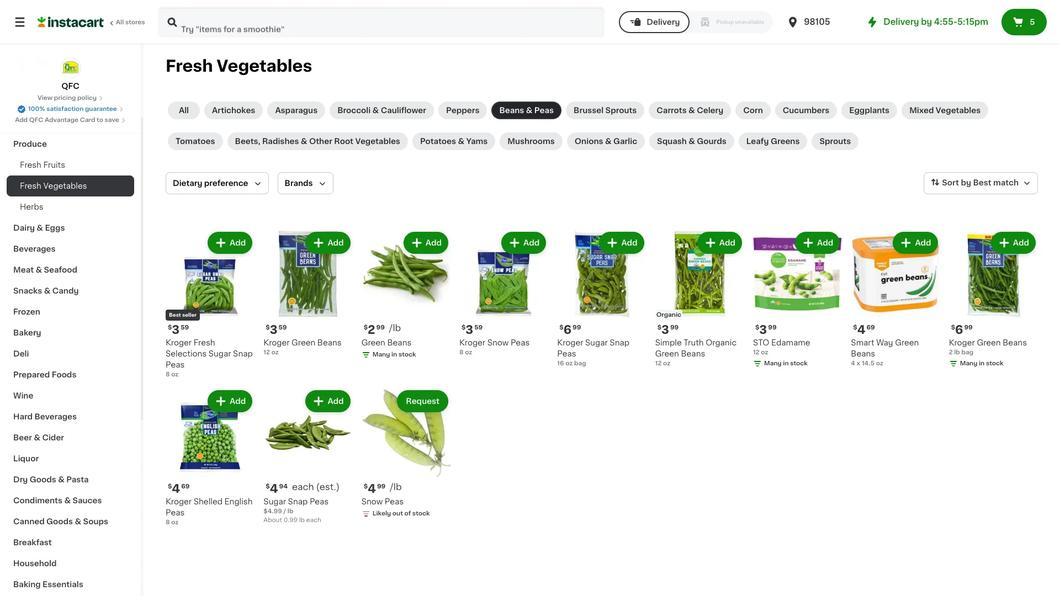 Task type: describe. For each thing, give the bounding box(es) containing it.
& for snacks & candy
[[44, 287, 50, 295]]

sprouts inside sprouts link
[[820, 138, 851, 145]]

69 for kroger
[[181, 484, 190, 490]]

condiments & sauces link
[[7, 491, 134, 512]]

kroger for kroger sugar snap peas
[[558, 339, 584, 347]]

& for condiments & sauces
[[64, 497, 71, 505]]

other
[[309, 138, 332, 145]]

3 for kroger green beans
[[270, 324, 278, 336]]

dry goods & pasta link
[[7, 470, 134, 491]]

by for delivery
[[922, 18, 933, 26]]

$ 6 99 for kroger sugar snap peas
[[560, 324, 581, 336]]

snacks
[[13, 287, 42, 295]]

all stores link
[[38, 7, 146, 38]]

$4.99 per pound element
[[362, 482, 451, 496]]

$ up simple
[[658, 325, 662, 331]]

8 inside kroger fresh selections sugar snap peas 8 oz
[[166, 372, 170, 378]]

beverages link
[[7, 239, 134, 260]]

beans & peas
[[500, 107, 554, 114]]

greens
[[771, 138, 800, 145]]

mushrooms
[[508, 138, 555, 145]]

each inside sugar snap peas $4.99 / lb about 0.99 lb each
[[306, 517, 321, 523]]

beets,
[[235, 138, 261, 145]]

essentials
[[43, 581, 83, 589]]

onions & garlic
[[575, 138, 638, 145]]

policy
[[77, 95, 97, 101]]

beer & cider
[[13, 434, 64, 442]]

meat & seafood
[[13, 266, 77, 274]]

hard beverages link
[[7, 407, 134, 428]]

leafy greens
[[747, 138, 800, 145]]

satisfaction
[[46, 106, 84, 112]]

view pricing policy
[[38, 95, 97, 101]]

fresh up all link
[[166, 58, 213, 74]]

0 vertical spatial organic
[[657, 312, 682, 318]]

0.99
[[284, 517, 298, 523]]

beets, radishes & other root vegetables link
[[227, 133, 408, 150]]

all for all stores
[[116, 19, 124, 25]]

5
[[1030, 18, 1035, 26]]

hard beverages
[[13, 413, 77, 421]]

snow peas
[[362, 498, 404, 506]]

59 for green
[[279, 325, 287, 331]]

bag inside kroger green beans 2 lb bag
[[962, 350, 974, 356]]

edamame
[[772, 339, 811, 347]]

green inside kroger green beans 12 oz
[[292, 339, 316, 347]]

99 for sto edamame
[[769, 325, 777, 331]]

5 button
[[1002, 9, 1047, 35]]

recipes link
[[7, 92, 134, 113]]

1 vertical spatial lb
[[288, 509, 294, 515]]

(est.)
[[316, 483, 340, 491]]

broccoli
[[338, 107, 371, 114]]

& inside 'canned goods & soups' 'link'
[[75, 518, 81, 526]]

save
[[105, 117, 119, 123]]

$ up kroger shelled english peas 8 oz
[[168, 484, 172, 490]]

oz inside kroger sugar snap peas 16 oz bag
[[566, 361, 573, 367]]

smart
[[851, 339, 875, 347]]

oz inside sto edamame 12 oz
[[761, 350, 769, 356]]

brands
[[285, 180, 313, 187]]

squash & gourds link
[[650, 133, 735, 150]]

4 up kroger shelled english peas 8 oz
[[172, 483, 180, 495]]

radishes
[[262, 138, 299, 145]]

out
[[393, 511, 403, 517]]

2 inside the '$2.99 per pound' element
[[368, 324, 375, 336]]

seafood
[[44, 266, 77, 274]]

kroger for kroger snow peas
[[460, 339, 486, 347]]

$ up kroger green beans 2 lb bag
[[952, 325, 956, 331]]

brussel
[[574, 107, 604, 114]]

sort
[[943, 179, 960, 187]]

leafy greens link
[[739, 133, 808, 150]]

stock down kroger green beans 2 lb bag
[[987, 361, 1004, 367]]

& for beer & cider
[[34, 434, 40, 442]]

8 inside kroger shelled english peas 8 oz
[[166, 520, 170, 526]]

kroger for kroger shelled english peas
[[166, 498, 192, 506]]

3 for kroger fresh selections sugar snap peas
[[172, 324, 180, 336]]

english
[[225, 498, 253, 506]]

$ down best seller
[[168, 325, 172, 331]]

thanksgiving
[[13, 119, 66, 127]]

snow inside kroger snow peas 8 oz
[[488, 339, 509, 347]]

& inside dry goods & pasta link
[[58, 476, 65, 484]]

dietary preference button
[[166, 172, 269, 194]]

oz inside kroger shelled english peas 8 oz
[[171, 520, 179, 526]]

view pricing policy link
[[38, 94, 103, 103]]

in for 3
[[784, 361, 789, 367]]

in inside "product" group
[[392, 352, 397, 358]]

bag inside kroger sugar snap peas 16 oz bag
[[574, 361, 586, 367]]

lb inside kroger green beans 2 lb bag
[[955, 350, 961, 356]]

broccoli & cauliflower
[[338, 107, 426, 114]]

fresh up herbs
[[20, 182, 41, 190]]

sugar snap peas $4.99 / lb about 0.99 lb each
[[264, 498, 329, 523]]

condiments & sauces
[[13, 497, 102, 505]]

garlic
[[614, 138, 638, 145]]

99 inside $ 2 99
[[376, 325, 385, 331]]

fresh vegetables link
[[7, 176, 134, 197]]

truth
[[684, 339, 704, 347]]

likely
[[373, 511, 391, 517]]

& for onions & garlic
[[605, 138, 612, 145]]

1 vertical spatial beverages
[[35, 413, 77, 421]]

3 for kroger snow peas
[[466, 324, 474, 336]]

best seller
[[169, 313, 197, 318]]

view
[[38, 95, 53, 101]]

0 horizontal spatial qfc
[[29, 117, 43, 123]]

& for squash & gourds
[[689, 138, 695, 145]]

59 for fresh
[[181, 325, 189, 331]]

peas inside kroger shelled english peas 8 oz
[[166, 509, 185, 517]]

kroger inside kroger green beans 2 lb bag
[[949, 339, 975, 347]]

all stores
[[116, 19, 145, 25]]

$2.99 per pound element
[[362, 323, 451, 338]]

snap inside sugar snap peas $4.99 / lb about 0.99 lb each
[[288, 498, 308, 506]]

kroger sugar snap peas 16 oz bag
[[558, 339, 630, 367]]

celery
[[697, 107, 724, 114]]

stores
[[125, 19, 145, 25]]

$ up kroger green beans 12 oz
[[266, 325, 270, 331]]

stock down green beans
[[399, 352, 416, 358]]

artichokes
[[212, 107, 255, 114]]

gourds
[[697, 138, 727, 145]]

$ up '16'
[[560, 325, 564, 331]]

16
[[558, 361, 564, 367]]

$ 4 94
[[266, 483, 288, 495]]

asparagus link
[[268, 102, 325, 119]]

4 left the 94 at the bottom of the page
[[270, 483, 278, 495]]

pasta
[[66, 476, 89, 484]]

snacks & candy
[[13, 287, 79, 295]]

many in stock for 6
[[960, 361, 1004, 367]]

all for all
[[179, 107, 189, 114]]

broccoli & cauliflower link
[[330, 102, 434, 119]]

sprouts link
[[812, 133, 859, 150]]

brussel sprouts
[[574, 107, 637, 114]]

household link
[[7, 554, 134, 575]]

peas inside kroger fresh selections sugar snap peas 8 oz
[[166, 361, 185, 369]]

12 inside simple truth organic green beans 12 oz
[[656, 361, 662, 367]]

$ 3 59 for kroger green beans
[[266, 324, 287, 336]]

oz inside kroger snow peas 8 oz
[[465, 350, 472, 356]]

0 vertical spatial fresh vegetables
[[166, 58, 312, 74]]

cucumbers
[[783, 107, 830, 114]]

liquor link
[[7, 449, 134, 470]]

it
[[48, 37, 54, 45]]

potatoes & yams
[[420, 138, 488, 145]]

advantage
[[45, 117, 79, 123]]

asparagus
[[275, 107, 318, 114]]

match
[[994, 179, 1019, 187]]

$ inside $ 4 99
[[364, 484, 368, 490]]

6 for kroger sugar snap peas
[[564, 324, 572, 336]]

12 inside sto edamame 12 oz
[[753, 350, 760, 356]]



Task type: locate. For each thing, give the bounding box(es) containing it.
by right sort
[[961, 179, 972, 187]]

& left soups
[[75, 518, 81, 526]]

oz inside kroger green beans 12 oz
[[272, 350, 279, 356]]

many in stock down sto edamame 12 oz
[[765, 361, 808, 367]]

oz inside kroger fresh selections sugar snap peas 8 oz
[[171, 372, 179, 378]]

add button
[[209, 233, 252, 253], [307, 233, 349, 253], [405, 233, 447, 253], [503, 233, 545, 253], [601, 233, 643, 253], [699, 233, 741, 253], [797, 233, 839, 253], [895, 233, 937, 253], [993, 233, 1035, 253], [209, 392, 252, 412], [307, 392, 349, 412]]

best left match
[[974, 179, 992, 187]]

69 up smart
[[867, 325, 875, 331]]

best for best match
[[974, 179, 992, 187]]

green beans
[[362, 339, 412, 347]]

& left gourds
[[689, 138, 695, 145]]

99 up sto
[[769, 325, 777, 331]]

6 for kroger green beans
[[956, 324, 964, 336]]

99 up kroger sugar snap peas 16 oz bag
[[573, 325, 581, 331]]

sugar inside kroger sugar snap peas 16 oz bag
[[586, 339, 608, 347]]

1 horizontal spatial best
[[974, 179, 992, 187]]

100%
[[28, 106, 45, 112]]

0 horizontal spatial 2
[[368, 324, 375, 336]]

cider
[[42, 434, 64, 442]]

each right '0.99'
[[306, 517, 321, 523]]

1 vertical spatial sprouts
[[820, 138, 851, 145]]

$ 4 99
[[364, 483, 386, 495]]

kroger for kroger fresh selections sugar snap peas
[[166, 339, 192, 347]]

sto
[[753, 339, 770, 347]]

59
[[181, 325, 189, 331], [279, 325, 287, 331], [475, 325, 483, 331]]

4:55-
[[935, 18, 958, 26]]

produce link
[[7, 134, 134, 155]]

1 horizontal spatial in
[[784, 361, 789, 367]]

69
[[867, 325, 875, 331], [181, 484, 190, 490]]

fresh fruits
[[20, 161, 65, 169]]

99 inside $ 4 99
[[377, 484, 386, 490]]

snacks & candy link
[[7, 281, 134, 302]]

3 for sto edamame
[[760, 324, 767, 336]]

99 up green beans
[[376, 325, 385, 331]]

kroger shelled english peas 8 oz
[[166, 498, 253, 526]]

5 3 from the left
[[662, 324, 669, 336]]

59 up kroger green beans 12 oz
[[279, 325, 287, 331]]

fresh vegetables down fruits
[[20, 182, 87, 190]]

brussel sprouts link
[[566, 102, 645, 119]]

candy
[[52, 287, 79, 295]]

2 horizontal spatial $ 3 59
[[462, 324, 483, 336]]

stock right of
[[413, 511, 430, 517]]

$ 3 99 up simple
[[658, 324, 679, 336]]

1 vertical spatial snow
[[362, 498, 383, 506]]

None search field
[[158, 7, 605, 38]]

99 up simple
[[671, 325, 679, 331]]

$ 4 69 for kroger
[[168, 483, 190, 495]]

4 left x
[[851, 361, 856, 367]]

each
[[292, 483, 314, 491], [306, 517, 321, 523]]

0 horizontal spatial snap
[[233, 350, 253, 358]]

1 vertical spatial all
[[179, 107, 189, 114]]

0 horizontal spatial delivery
[[647, 18, 680, 26]]

green inside the smart way green beans 4 x 14.5 oz
[[896, 339, 919, 347]]

sprouts up garlic
[[606, 107, 637, 114]]

prepared foods
[[13, 371, 76, 379]]

$ 3 99 for simple truth organic green beans
[[658, 324, 679, 336]]

& inside dairy & eggs link
[[37, 224, 43, 232]]

4 inside the smart way green beans 4 x 14.5 oz
[[851, 361, 856, 367]]

liquor
[[13, 455, 39, 463]]

1 horizontal spatial $ 3 59
[[266, 324, 287, 336]]

deli link
[[7, 344, 134, 365]]

service type group
[[619, 11, 773, 33]]

yams
[[466, 138, 488, 145]]

selections
[[166, 350, 207, 358]]

peas inside kroger sugar snap peas 16 oz bag
[[558, 350, 577, 358]]

/lb inside $4.99 per pound element
[[390, 483, 402, 491]]

6 up kroger green beans 2 lb bag
[[956, 324, 964, 336]]

best left seller
[[169, 313, 181, 318]]

0 horizontal spatial snow
[[362, 498, 383, 506]]

1 vertical spatial fresh vegetables
[[20, 182, 87, 190]]

product group containing 2
[[362, 230, 451, 362]]

product group
[[166, 230, 255, 380], [264, 230, 353, 358], [362, 230, 451, 362], [460, 230, 549, 358], [558, 230, 647, 369], [656, 230, 745, 369], [753, 230, 843, 371], [851, 230, 941, 369], [949, 230, 1039, 371], [166, 389, 255, 527], [264, 389, 353, 525], [362, 389, 451, 521]]

many down sto edamame 12 oz
[[765, 361, 782, 367]]

99 for kroger sugar snap peas
[[573, 325, 581, 331]]

1 vertical spatial sugar
[[209, 350, 231, 358]]

$ 3 99 up sto
[[756, 324, 777, 336]]

qfc logo image
[[60, 57, 81, 78]]

0 horizontal spatial in
[[392, 352, 397, 358]]

$ up sto
[[756, 325, 760, 331]]

59 up kroger snow peas 8 oz
[[475, 325, 483, 331]]

card
[[80, 117, 95, 123]]

0 vertical spatial /lb
[[389, 324, 401, 333]]

by left "4:55-"
[[922, 18, 933, 26]]

dairy & eggs
[[13, 224, 65, 232]]

lists link
[[7, 52, 134, 74]]

& left garlic
[[605, 138, 612, 145]]

all up tomatoes link
[[179, 107, 189, 114]]

0 horizontal spatial sugar
[[209, 350, 231, 358]]

& right broccoli
[[373, 107, 379, 114]]

1 horizontal spatial delivery
[[884, 18, 920, 26]]

fresh up selections
[[194, 339, 215, 347]]

& right beer
[[34, 434, 40, 442]]

$ 3 59 for kroger fresh selections sugar snap peas
[[168, 324, 189, 336]]

many in stock for 3
[[765, 361, 808, 367]]

seller
[[182, 313, 197, 318]]

0 vertical spatial all
[[116, 19, 124, 25]]

guarantee
[[85, 106, 117, 112]]

vegetables down broccoli & cauliflower at top left
[[355, 138, 400, 145]]

& inside beans & peas link
[[526, 107, 533, 114]]

many in stock
[[373, 352, 416, 358], [765, 361, 808, 367], [960, 361, 1004, 367]]

/lb for 2
[[389, 324, 401, 333]]

bakery link
[[7, 323, 134, 344]]

prepared
[[13, 371, 50, 379]]

herbs
[[20, 203, 43, 211]]

1 horizontal spatial sprouts
[[820, 138, 851, 145]]

1 horizontal spatial snap
[[288, 498, 308, 506]]

4 3 from the left
[[760, 324, 767, 336]]

& up mushrooms
[[526, 107, 533, 114]]

3 up kroger green beans 12 oz
[[270, 324, 278, 336]]

1 horizontal spatial $ 3 99
[[756, 324, 777, 336]]

2 horizontal spatial 59
[[475, 325, 483, 331]]

3 59 from the left
[[475, 325, 483, 331]]

green inside simple truth organic green beans 12 oz
[[656, 350, 679, 358]]

/lb inside the '$2.99 per pound' element
[[389, 324, 401, 333]]

condiments
[[13, 497, 62, 505]]

2 horizontal spatial sugar
[[586, 339, 608, 347]]

0 vertical spatial sugar
[[586, 339, 608, 347]]

1 horizontal spatial 59
[[279, 325, 287, 331]]

of
[[405, 511, 411, 517]]

2 $ 3 59 from the left
[[266, 324, 287, 336]]

1 59 from the left
[[181, 325, 189, 331]]

1 horizontal spatial 12
[[656, 361, 662, 367]]

& for dairy & eggs
[[37, 224, 43, 232]]

2 horizontal spatial snap
[[610, 339, 630, 347]]

in down sto edamame 12 oz
[[784, 361, 789, 367]]

green inside kroger green beans 2 lb bag
[[977, 339, 1001, 347]]

each right the 94 at the bottom of the page
[[292, 483, 314, 491]]

beets, radishes & other root vegetables
[[235, 138, 400, 145]]

vegetables up "herbs" link
[[43, 182, 87, 190]]

goods for dry
[[30, 476, 56, 484]]

by inside field
[[961, 179, 972, 187]]

organic up simple
[[657, 312, 682, 318]]

99 for simple truth organic green beans
[[671, 325, 679, 331]]

$ 3 59 down best seller
[[168, 324, 189, 336]]

59 down best seller
[[181, 325, 189, 331]]

mushrooms link
[[500, 133, 563, 150]]

canned goods & soups
[[13, 518, 108, 526]]

add qfc advantage card to save link
[[15, 116, 126, 125]]

$ 4 69 up smart
[[854, 324, 875, 336]]

bakery
[[13, 329, 41, 337]]

sugar inside kroger fresh selections sugar snap peas 8 oz
[[209, 350, 231, 358]]

12 inside kroger green beans 12 oz
[[264, 350, 270, 356]]

1 horizontal spatial bag
[[962, 350, 974, 356]]

2 vertical spatial sugar
[[264, 498, 286, 506]]

$ 6 99 up kroger sugar snap peas 16 oz bag
[[560, 324, 581, 336]]

& inside meat & seafood link
[[36, 266, 42, 274]]

69 for smart
[[867, 325, 875, 331]]

instacart logo image
[[38, 15, 104, 29]]

1 horizontal spatial snow
[[488, 339, 509, 347]]

$ 3 99 for sto edamame
[[756, 324, 777, 336]]

oz inside simple truth organic green beans 12 oz
[[663, 361, 671, 367]]

0 vertical spatial each
[[292, 483, 314, 491]]

delivery button
[[619, 11, 690, 33]]

goods inside dry goods & pasta link
[[30, 476, 56, 484]]

4 up snow peas
[[368, 483, 376, 495]]

3 up kroger snow peas 8 oz
[[466, 324, 474, 336]]

best for best seller
[[169, 313, 181, 318]]

& inside the beets, radishes & other root vegetables link
[[301, 138, 307, 145]]

organic inside simple truth organic green beans 12 oz
[[706, 339, 737, 347]]

0 horizontal spatial 6
[[564, 324, 572, 336]]

& inside beer & cider link
[[34, 434, 40, 442]]

household
[[13, 560, 57, 568]]

1 horizontal spatial fresh vegetables
[[166, 58, 312, 74]]

best inside field
[[974, 179, 992, 187]]

0 horizontal spatial best
[[169, 313, 181, 318]]

0 horizontal spatial sprouts
[[606, 107, 637, 114]]

brands button
[[278, 172, 333, 194]]

deli
[[13, 350, 29, 358]]

vegetables up artichokes
[[217, 58, 312, 74]]

beans inside kroger green beans 12 oz
[[318, 339, 342, 347]]

0 horizontal spatial $ 3 59
[[168, 324, 189, 336]]

& inside snacks & candy link
[[44, 287, 50, 295]]

in down green beans
[[392, 352, 397, 358]]

fruits
[[43, 161, 65, 169]]

delivery for delivery by 4:55-5:15pm
[[884, 18, 920, 26]]

3 down best seller
[[172, 324, 180, 336]]

beer
[[13, 434, 32, 442]]

mixed
[[910, 107, 934, 114]]

1 vertical spatial $ 4 69
[[168, 483, 190, 495]]

1 horizontal spatial $ 4 69
[[854, 324, 875, 336]]

$4.99
[[264, 509, 282, 515]]

kroger inside kroger shelled english peas 8 oz
[[166, 498, 192, 506]]

2 vertical spatial lb
[[299, 517, 305, 523]]

0 vertical spatial by
[[922, 18, 933, 26]]

smart way green beans 4 x 14.5 oz
[[851, 339, 919, 367]]

2 59 from the left
[[279, 325, 287, 331]]

oz inside the smart way green beans 4 x 14.5 oz
[[876, 361, 884, 367]]

onions & garlic link
[[567, 133, 645, 150]]

0 vertical spatial qfc
[[61, 82, 79, 90]]

& inside "condiments & sauces" link
[[64, 497, 71, 505]]

$ left the 94 at the bottom of the page
[[266, 484, 270, 490]]

1 horizontal spatial many in stock
[[765, 361, 808, 367]]

many for 6
[[960, 361, 978, 367]]

98105 button
[[787, 7, 853, 38]]

1 horizontal spatial qfc
[[61, 82, 79, 90]]

& left yams
[[458, 138, 465, 145]]

sprouts down cucumbers link
[[820, 138, 851, 145]]

many in stock down kroger green beans 2 lb bag
[[960, 361, 1004, 367]]

meat
[[13, 266, 34, 274]]

& left candy
[[44, 287, 50, 295]]

1 vertical spatial 69
[[181, 484, 190, 490]]

/lb for 4
[[390, 483, 402, 491]]

buy it again link
[[7, 30, 134, 52]]

2 $ 3 99 from the left
[[658, 324, 679, 336]]

2 horizontal spatial many in stock
[[960, 361, 1004, 367]]

$4.94 each (estimated) element
[[264, 482, 353, 496]]

99 for kroger green beans
[[965, 325, 973, 331]]

kroger green beans 12 oz
[[264, 339, 342, 356]]

delivery for delivery
[[647, 18, 680, 26]]

0 vertical spatial $ 4 69
[[854, 324, 875, 336]]

potatoes
[[420, 138, 456, 145]]

1 3 from the left
[[172, 324, 180, 336]]

0 horizontal spatial many
[[373, 352, 390, 358]]

by for sort
[[961, 179, 972, 187]]

$ 3 59 up kroger snow peas 8 oz
[[462, 324, 483, 336]]

0 horizontal spatial $ 6 99
[[560, 324, 581, 336]]

& left sauces
[[64, 497, 71, 505]]

carrots
[[657, 107, 687, 114]]

1 vertical spatial 2
[[949, 350, 953, 356]]

qfc up view pricing policy link
[[61, 82, 79, 90]]

vegetables right mixed
[[936, 107, 981, 114]]

peas inside sugar snap peas $4.99 / lb about 0.99 lb each
[[310, 498, 329, 506]]

1 vertical spatial by
[[961, 179, 972, 187]]

meat & seafood link
[[7, 260, 134, 281]]

all left the stores
[[116, 19, 124, 25]]

fresh down 'produce'
[[20, 161, 41, 169]]

& for broccoli & cauliflower
[[373, 107, 379, 114]]

snap inside kroger fresh selections sugar snap peas 8 oz
[[233, 350, 253, 358]]

2 horizontal spatial in
[[979, 361, 985, 367]]

$ 3 59 up kroger green beans 12 oz
[[266, 324, 287, 336]]

kroger snow peas 8 oz
[[460, 339, 530, 356]]

dairy
[[13, 224, 35, 232]]

3 3 from the left
[[466, 324, 474, 336]]

$ up green beans
[[364, 325, 368, 331]]

14.5
[[862, 361, 875, 367]]

0 horizontal spatial by
[[922, 18, 933, 26]]

goods inside 'canned goods & soups' 'link'
[[46, 518, 73, 526]]

kroger inside kroger fresh selections sugar snap peas 8 oz
[[166, 339, 192, 347]]

& inside potatoes & yams link
[[458, 138, 465, 145]]

0 vertical spatial 2
[[368, 324, 375, 336]]

/lb up green beans
[[389, 324, 401, 333]]

$ 3 59 for kroger snow peas
[[462, 324, 483, 336]]

0 vertical spatial snap
[[610, 339, 630, 347]]

1 $ 3 59 from the left
[[168, 324, 189, 336]]

& left other
[[301, 138, 307, 145]]

0 vertical spatial 8
[[460, 350, 464, 356]]

many down green beans
[[373, 352, 390, 358]]

/lb
[[389, 324, 401, 333], [390, 483, 402, 491]]

0 vertical spatial beverages
[[13, 245, 56, 253]]

fresh vegetables up artichokes
[[166, 58, 312, 74]]

stock down edamame
[[791, 361, 808, 367]]

in
[[392, 352, 397, 358], [784, 361, 789, 367], [979, 361, 985, 367]]

peas inside kroger snow peas 8 oz
[[511, 339, 530, 347]]

0 horizontal spatial $ 3 99
[[658, 324, 679, 336]]

0 horizontal spatial 69
[[181, 484, 190, 490]]

sugar
[[586, 339, 608, 347], [209, 350, 231, 358], [264, 498, 286, 506]]

$ inside $ 2 99
[[364, 325, 368, 331]]

59 for snow
[[475, 325, 483, 331]]

0 vertical spatial sprouts
[[606, 107, 637, 114]]

& left "eggs"
[[37, 224, 43, 232]]

shelled
[[194, 498, 223, 506]]

each (est.)
[[292, 483, 340, 491]]

many in stock down green beans
[[373, 352, 416, 358]]

1 horizontal spatial many
[[765, 361, 782, 367]]

in down kroger green beans 2 lb bag
[[979, 361, 985, 367]]

0 horizontal spatial 59
[[181, 325, 189, 331]]

squash
[[657, 138, 687, 145]]

beverages down dairy & eggs
[[13, 245, 56, 253]]

goods up condiments
[[30, 476, 56, 484]]

sto edamame 12 oz
[[753, 339, 811, 356]]

0 horizontal spatial $ 4 69
[[168, 483, 190, 495]]

0 horizontal spatial organic
[[657, 312, 682, 318]]

potatoes & yams link
[[413, 133, 496, 150]]

$ inside $ 4 94
[[266, 484, 270, 490]]

frozen link
[[7, 302, 134, 323]]

& for carrots & celery
[[689, 107, 695, 114]]

1 horizontal spatial sugar
[[264, 498, 286, 506]]

0 horizontal spatial lb
[[288, 509, 294, 515]]

sprouts inside brussel sprouts link
[[606, 107, 637, 114]]

leafy
[[747, 138, 769, 145]]

8 inside kroger snow peas 8 oz
[[460, 350, 464, 356]]

94
[[279, 484, 288, 490]]

& inside "squash & gourds" link
[[689, 138, 695, 145]]

& left pasta at the left bottom
[[58, 476, 65, 484]]

99 up snow peas
[[377, 484, 386, 490]]

delivery by 4:55-5:15pm link
[[866, 15, 989, 29]]

$ 6 99
[[560, 324, 581, 336], [952, 324, 973, 336]]

1 vertical spatial 8
[[166, 372, 170, 378]]

Best match Sort by field
[[924, 172, 1039, 194]]

& for potatoes & yams
[[458, 138, 465, 145]]

beverages up cider
[[35, 413, 77, 421]]

delivery inside button
[[647, 18, 680, 26]]

kroger inside kroger green beans 12 oz
[[264, 339, 290, 347]]

1 $ 3 99 from the left
[[756, 324, 777, 336]]

1 vertical spatial qfc
[[29, 117, 43, 123]]

organic right truth
[[706, 339, 737, 347]]

1 horizontal spatial 6
[[956, 324, 964, 336]]

3 up sto
[[760, 324, 767, 336]]

1 vertical spatial best
[[169, 313, 181, 318]]

& inside broccoli & cauliflower link
[[373, 107, 379, 114]]

$ 4 69 for smart
[[854, 324, 875, 336]]

2 $ 6 99 from the left
[[952, 324, 973, 336]]

2 inside kroger green beans 2 lb bag
[[949, 350, 953, 356]]

beans inside kroger green beans 2 lb bag
[[1003, 339, 1027, 347]]

qfc
[[61, 82, 79, 90], [29, 117, 43, 123]]

fresh inside kroger fresh selections sugar snap peas 8 oz
[[194, 339, 215, 347]]

$ up kroger snow peas 8 oz
[[462, 325, 466, 331]]

69 up kroger shelled english peas 8 oz
[[181, 484, 190, 490]]

0 horizontal spatial 12
[[264, 350, 270, 356]]

kroger inside kroger sugar snap peas 16 oz bag
[[558, 339, 584, 347]]

$ up snow peas
[[364, 484, 368, 490]]

$ up smart
[[854, 325, 858, 331]]

1 vertical spatial organic
[[706, 339, 737, 347]]

4 up smart
[[858, 324, 866, 336]]

goods down condiments & sauces
[[46, 518, 73, 526]]

qfc down 100%
[[29, 117, 43, 123]]

& left celery
[[689, 107, 695, 114]]

99 up kroger green beans 2 lb bag
[[965, 325, 973, 331]]

& right meat
[[36, 266, 42, 274]]

many for 3
[[765, 361, 782, 367]]

2 3 from the left
[[270, 324, 278, 336]]

0 horizontal spatial bag
[[574, 361, 586, 367]]

Search field
[[159, 8, 604, 36]]

1 6 from the left
[[564, 324, 572, 336]]

& inside onions & garlic 'link'
[[605, 138, 612, 145]]

recipes
[[13, 98, 46, 106]]

0 horizontal spatial fresh vegetables
[[20, 182, 87, 190]]

in for 6
[[979, 361, 985, 367]]

/lb up snow peas
[[390, 483, 402, 491]]

1 vertical spatial each
[[306, 517, 321, 523]]

beans inside the smart way green beans 4 x 14.5 oz
[[851, 350, 876, 358]]

1 horizontal spatial 2
[[949, 350, 953, 356]]

2 horizontal spatial lb
[[955, 350, 961, 356]]

hard
[[13, 413, 33, 421]]

3 up simple
[[662, 324, 669, 336]]

kroger inside kroger snow peas 8 oz
[[460, 339, 486, 347]]

2 6 from the left
[[956, 324, 964, 336]]

3 for simple truth organic green beans
[[662, 324, 669, 336]]

$ 3 99
[[756, 324, 777, 336], [658, 324, 679, 336]]

1 horizontal spatial lb
[[299, 517, 305, 523]]

0 vertical spatial bag
[[962, 350, 974, 356]]

& inside carrots & celery link
[[689, 107, 695, 114]]

2 vertical spatial snap
[[288, 498, 308, 506]]

1 horizontal spatial $ 6 99
[[952, 324, 973, 336]]

$ 4 69 up kroger shelled english peas 8 oz
[[168, 483, 190, 495]]

goods for canned
[[46, 518, 73, 526]]

$ 6 99 for kroger green beans
[[952, 324, 973, 336]]

1 vertical spatial /lb
[[390, 483, 402, 491]]

sugar inside sugar snap peas $4.99 / lb about 0.99 lb each
[[264, 498, 286, 506]]

0 vertical spatial best
[[974, 179, 992, 187]]

beans inside simple truth organic green beans 12 oz
[[681, 350, 706, 358]]

$ 6 99 up kroger green beans 2 lb bag
[[952, 324, 973, 336]]

1 $ 6 99 from the left
[[560, 324, 581, 336]]

2 horizontal spatial 12
[[753, 350, 760, 356]]

& for meat & seafood
[[36, 266, 42, 274]]

kroger for kroger green beans
[[264, 339, 290, 347]]

1 horizontal spatial 69
[[867, 325, 875, 331]]

& for beans & peas
[[526, 107, 533, 114]]

baking essentials link
[[7, 575, 134, 596]]

snap inside kroger sugar snap peas 16 oz bag
[[610, 339, 630, 347]]

many down kroger green beans 2 lb bag
[[960, 361, 978, 367]]

0 vertical spatial snow
[[488, 339, 509, 347]]

2 vertical spatial 8
[[166, 520, 170, 526]]

1 horizontal spatial organic
[[706, 339, 737, 347]]

peppers
[[446, 107, 480, 114]]

1 vertical spatial bag
[[574, 361, 586, 367]]

soups
[[83, 518, 108, 526]]

0 horizontal spatial many in stock
[[373, 352, 416, 358]]

8
[[460, 350, 464, 356], [166, 372, 170, 378], [166, 520, 170, 526]]

1 vertical spatial snap
[[233, 350, 253, 358]]

0 vertical spatial goods
[[30, 476, 56, 484]]

0 vertical spatial lb
[[955, 350, 961, 356]]

1 horizontal spatial all
[[179, 107, 189, 114]]

2 horizontal spatial many
[[960, 361, 978, 367]]

breakfast
[[13, 539, 52, 547]]

1 horizontal spatial by
[[961, 179, 972, 187]]

6 up '16'
[[564, 324, 572, 336]]

3 $ 3 59 from the left
[[462, 324, 483, 336]]



Task type: vqa. For each thing, say whether or not it's contained in the screenshot.


